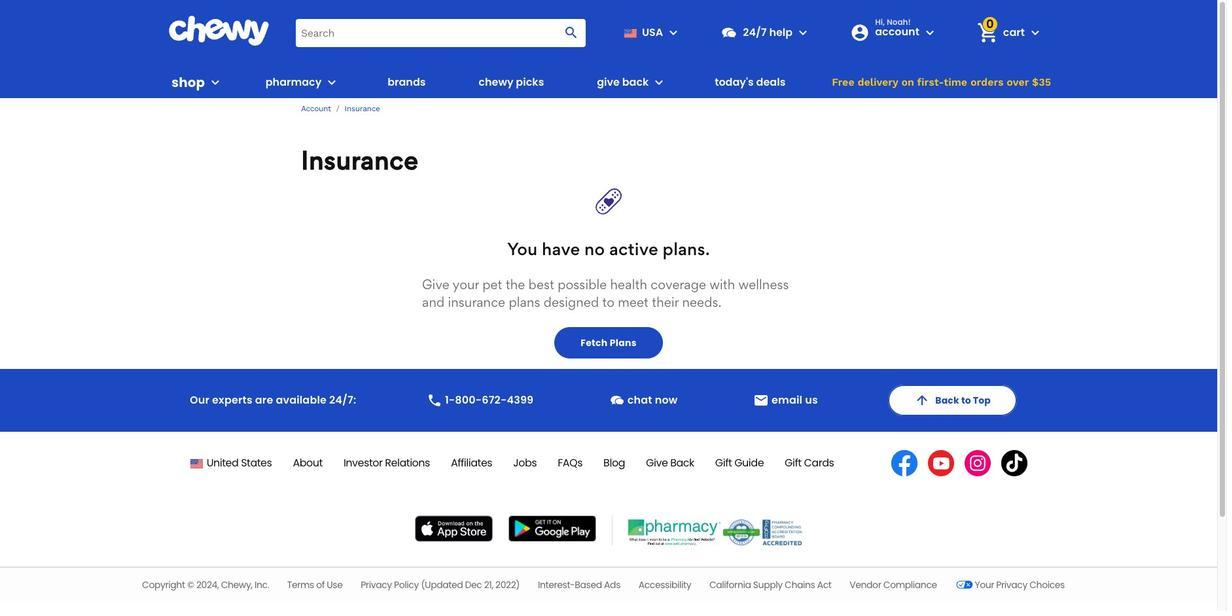 Task type: locate. For each thing, give the bounding box(es) containing it.
1 vertical spatial give back link
[[646, 456, 695, 471]]

submit search image
[[564, 25, 580, 41]]

menu image
[[666, 25, 682, 41]]

back to top
[[936, 394, 992, 407]]

chewy,
[[221, 579, 253, 592]]

1-800-672-4399
[[445, 393, 534, 408]]

experts
[[212, 393, 253, 408]]

1 horizontal spatial give
[[597, 75, 620, 90]]

about link
[[293, 456, 323, 471]]

1-800-672-4399 link
[[422, 388, 539, 414]]

0 vertical spatial back
[[623, 75, 649, 90]]

use
[[327, 579, 343, 592]]

gift left guide
[[716, 456, 732, 471]]

back left give back menu image
[[623, 75, 649, 90]]

privacy policy (updated dec 21, 2022)
[[361, 579, 520, 592]]

top
[[974, 394, 992, 407]]

fetch
[[581, 337, 608, 350]]

gift cards
[[785, 456, 835, 471]]

hi,
[[876, 16, 886, 28]]

give back link right blog
[[646, 456, 695, 471]]

gift left cards
[[785, 456, 802, 471]]

insurance
[[345, 104, 380, 113], [301, 145, 419, 176]]

to inside 'give your pet the best possible health coverage with wellness and insurance plans designed to meet their needs.'
[[603, 295, 615, 310]]

1 vertical spatial give back
[[646, 456, 695, 471]]

insurance
[[448, 295, 506, 310]]

privacy inside the your privacy choices link
[[997, 579, 1028, 592]]

give right blog
[[646, 456, 668, 471]]

cart
[[1004, 25, 1026, 40]]

back left gift guide "link"
[[671, 456, 695, 471]]

give back inside site banner
[[597, 75, 649, 90]]

1 gift from the left
[[716, 456, 732, 471]]

copyright © 2024 , chewy, inc.
[[142, 579, 269, 592]]

cart menu image
[[1028, 25, 1044, 41]]

you
[[507, 238, 538, 259]]

wellness
[[739, 277, 790, 293]]

give your pet the best possible health coverage with wellness and insurance plans designed to meet their needs.
[[422, 277, 790, 310]]

give left give back menu image
[[597, 75, 620, 90]]

chat now
[[628, 393, 678, 408]]

2 horizontal spatial back
[[936, 394, 960, 407]]

their
[[652, 295, 679, 310]]

chat now button
[[604, 388, 683, 414]]

0 vertical spatial to
[[603, 295, 615, 310]]

insurance down insurance link
[[301, 145, 419, 176]]

privacy right 'your'
[[997, 579, 1028, 592]]

account menu image
[[923, 25, 938, 41]]

noah!
[[887, 16, 912, 28]]

1 vertical spatial back
[[936, 394, 960, 407]]

0 horizontal spatial gift
[[716, 456, 732, 471]]

faqs
[[558, 456, 583, 471]]

instagram image
[[965, 451, 992, 477]]

0 horizontal spatial back
[[623, 75, 649, 90]]

jobs
[[514, 456, 537, 471]]

0 horizontal spatial to
[[603, 295, 615, 310]]

1 privacy from the left
[[361, 579, 392, 592]]

give up and
[[422, 277, 450, 293]]

insurance right "account"
[[345, 104, 380, 113]]

act
[[818, 579, 832, 592]]

no
[[585, 238, 605, 259]]

picks
[[516, 75, 544, 90]]

24/7
[[744, 25, 767, 40]]

privacy left policy
[[361, 579, 392, 592]]

pet
[[483, 277, 503, 293]]

terms of use
[[287, 579, 343, 592]]

available
[[276, 393, 327, 408]]

time
[[945, 76, 968, 88]]

back left top
[[936, 394, 960, 407]]

brands link
[[383, 67, 431, 98]]

your
[[975, 579, 995, 592]]

items image
[[977, 21, 1000, 44]]

0 horizontal spatial privacy
[[361, 579, 392, 592]]

gift cards link
[[785, 456, 835, 471]]

deals
[[757, 75, 786, 90]]

account
[[876, 24, 920, 39]]

give back menu image
[[652, 75, 668, 90]]

free delivery on first-time orders over $35
[[832, 76, 1052, 88]]

faqs link
[[558, 456, 583, 471]]

back inside button
[[936, 394, 960, 407]]

facebook image
[[892, 451, 918, 477]]

give back link left give back menu image
[[592, 67, 649, 98]]

give inside 'give your pet the best possible health coverage with wellness and insurance plans designed to meet their needs.'
[[422, 277, 450, 293]]

site banner
[[0, 0, 1218, 98]]

designed
[[544, 295, 599, 310]]

plans.
[[663, 238, 711, 259]]

1 horizontal spatial gift
[[785, 456, 802, 471]]

account link
[[301, 104, 331, 114]]

california
[[710, 579, 752, 592]]

now
[[655, 393, 678, 408]]

2 privacy from the left
[[997, 579, 1028, 592]]

your privacy choices
[[975, 579, 1066, 592]]

chewy home image
[[168, 16, 270, 46]]

0 horizontal spatial give
[[422, 277, 450, 293]]

21,
[[484, 579, 494, 592]]

1 horizontal spatial privacy
[[997, 579, 1028, 592]]

over
[[1007, 76, 1030, 88]]

2022)
[[496, 579, 520, 592]]

give back left give back menu image
[[597, 75, 649, 90]]

back for bottom give back link
[[671, 456, 695, 471]]

back inside site banner
[[623, 75, 649, 90]]

usa
[[642, 25, 664, 40]]

jobs link
[[514, 456, 537, 471]]

give back right blog
[[646, 456, 695, 471]]

2 gift from the left
[[785, 456, 802, 471]]

0 vertical spatial give back
[[597, 75, 649, 90]]

1 vertical spatial to
[[962, 394, 972, 407]]

(updated
[[421, 579, 463, 592]]

dec
[[465, 579, 482, 592]]

to left top
[[962, 394, 972, 407]]

go to achc pharmacy accreditation image
[[629, 520, 721, 546]]

1 horizontal spatial back
[[671, 456, 695, 471]]

help menu image
[[796, 25, 812, 41]]

back
[[623, 75, 649, 90], [936, 394, 960, 407], [671, 456, 695, 471]]

email us link
[[749, 388, 824, 414]]

of
[[317, 579, 325, 592]]

0 vertical spatial give
[[597, 75, 620, 90]]

blog
[[604, 456, 625, 471]]

interest-
[[538, 579, 575, 592]]

to left meet at the right of page
[[603, 295, 615, 310]]

give for give back link to the top
[[597, 75, 620, 90]]

policy
[[394, 579, 419, 592]]

give inside site banner
[[597, 75, 620, 90]]

download android app image
[[509, 516, 597, 542]]

Search text field
[[296, 19, 586, 47]]

1 vertical spatial give
[[422, 277, 450, 293]]

privacy choices image
[[956, 576, 975, 595]]

2 horizontal spatial give
[[646, 456, 668, 471]]

gift
[[716, 456, 732, 471], [785, 456, 802, 471]]

accessibility link
[[639, 579, 692, 592]]

2 vertical spatial back
[[671, 456, 695, 471]]

compounding pharmacy approved image
[[763, 520, 803, 546]]

accessibility
[[639, 579, 692, 592]]

2 vertical spatial give
[[646, 456, 668, 471]]

your privacy choices link
[[956, 576, 1066, 595]]

insurance link
[[345, 104, 380, 114]]

1 horizontal spatial to
[[962, 394, 972, 407]]

with
[[710, 277, 736, 293]]

fetch plans link
[[555, 327, 663, 359]]

give
[[597, 75, 620, 90], [422, 277, 450, 293], [646, 456, 668, 471]]



Task type: vqa. For each thing, say whether or not it's contained in the screenshot.
a in This was too small for anyone to actually play with maybe a kitten. Indeed string with the football attack fell off the first time they tugged on it, Definitely not worth $30 and that was on sale.
no



Task type: describe. For each thing, give the bounding box(es) containing it.
cards
[[805, 456, 835, 471]]

pharmacy
[[266, 75, 322, 90]]

usa button
[[619, 17, 682, 48]]

email
[[772, 393, 803, 408]]

Product search field
[[296, 19, 586, 47]]

672-
[[482, 393, 507, 408]]

vendor compliance link
[[850, 579, 938, 592]]

email us
[[772, 393, 819, 408]]

based
[[575, 579, 602, 592]]

24/7:
[[329, 393, 356, 408]]

0
[[987, 16, 995, 32]]

california supply chains act link
[[710, 579, 832, 592]]

0 vertical spatial insurance
[[345, 104, 380, 113]]

$35
[[1033, 76, 1052, 88]]

california supply chains act
[[710, 579, 832, 592]]

chewy support image
[[721, 24, 738, 41]]

download ios app image
[[415, 516, 493, 542]]

give back for bottom give back link
[[646, 456, 695, 471]]

plans
[[509, 295, 541, 310]]

to inside button
[[962, 394, 972, 407]]

0 vertical spatial give back link
[[592, 67, 649, 98]]

chewy support image
[[610, 393, 625, 409]]

vendor compliance
[[850, 579, 938, 592]]

on
[[902, 76, 915, 88]]

investor
[[344, 456, 383, 471]]

interest-based ads link
[[538, 579, 621, 592]]

gift guide
[[716, 456, 764, 471]]

about
[[293, 456, 323, 471]]

give back for give back link to the top
[[597, 75, 649, 90]]

today's
[[715, 75, 754, 90]]

your
[[453, 277, 479, 293]]

gift for gift cards
[[785, 456, 802, 471]]

health
[[611, 277, 648, 293]]

fetch plans
[[581, 337, 637, 350]]

you have no active plans.
[[507, 238, 711, 259]]

chewy
[[479, 75, 514, 90]]

inc.
[[255, 579, 269, 592]]

investor relations
[[344, 456, 430, 471]]

pharmacy link
[[260, 67, 322, 98]]

possible
[[558, 277, 607, 293]]

copyright
[[142, 579, 185, 592]]

are
[[255, 393, 273, 408]]

800-
[[455, 393, 482, 408]]

united
[[207, 456, 239, 471]]

youtube image
[[929, 451, 955, 477]]

affiliates
[[451, 456, 493, 471]]

account
[[301, 104, 331, 113]]

pharmacy menu image
[[324, 75, 340, 90]]

coverage
[[651, 277, 707, 293]]

today's deals link
[[710, 67, 791, 98]]

4399
[[507, 393, 534, 408]]

blog link
[[604, 456, 625, 471]]

chat
[[628, 393, 653, 408]]

united states
[[207, 456, 272, 471]]

gift for gift guide
[[716, 456, 732, 471]]

today's deals
[[715, 75, 786, 90]]

have
[[542, 238, 581, 259]]

chewy picks
[[479, 75, 544, 90]]

menu image
[[208, 75, 223, 90]]

vendor
[[850, 579, 882, 592]]

bandage icon image
[[596, 189, 622, 215]]

2024
[[196, 579, 217, 592]]

back to top button
[[889, 385, 1018, 417]]

guide
[[735, 456, 764, 471]]

ads
[[605, 579, 621, 592]]

free
[[832, 76, 855, 88]]

compliance
[[884, 579, 938, 592]]

legitscript approved image
[[724, 520, 760, 546]]

1 vertical spatial insurance
[[301, 145, 419, 176]]

best
[[529, 277, 555, 293]]

meet
[[618, 295, 649, 310]]

brands
[[388, 75, 426, 90]]

delivery
[[858, 76, 899, 88]]

investor relations link
[[344, 456, 430, 471]]

tiktok image
[[1002, 451, 1028, 477]]

24/7 help link
[[716, 17, 793, 48]]

interest-based ads
[[538, 579, 621, 592]]

plans
[[610, 337, 637, 350]]

shop
[[172, 73, 205, 91]]

give for bottom give back link
[[646, 456, 668, 471]]

24/7 help
[[744, 25, 793, 40]]

the
[[506, 277, 526, 293]]

shop button
[[172, 67, 223, 98]]

our experts are available 24/7:
[[190, 393, 356, 408]]

chewy picks link
[[474, 67, 550, 98]]

back for give back link to the top
[[623, 75, 649, 90]]

supply
[[754, 579, 783, 592]]

,
[[217, 579, 219, 592]]

terms
[[287, 579, 314, 592]]

hi, noah! account
[[876, 16, 920, 39]]

free delivery on first-time orders over $35 button
[[829, 67, 1056, 98]]



